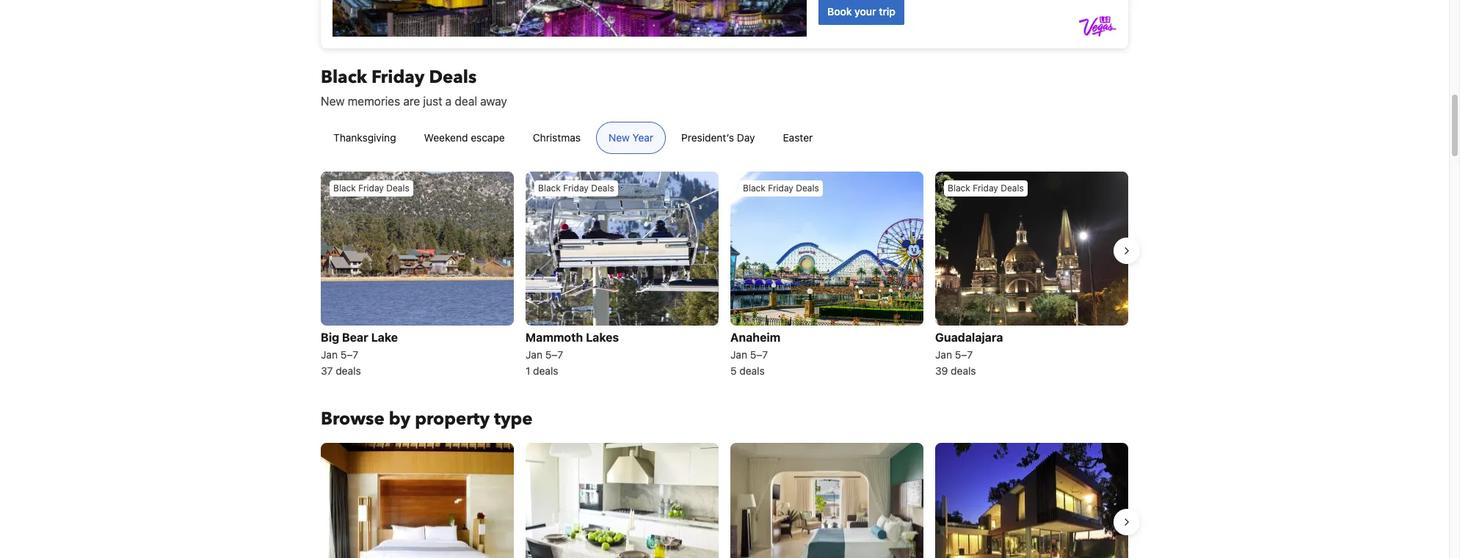 Task type: describe. For each thing, give the bounding box(es) containing it.
friday for big bear lake
[[358, 183, 384, 194]]

deals for guadalajara
[[1001, 183, 1024, 194]]

jan inside guadalajara jan 5–7 39 deals
[[935, 349, 952, 362]]

region containing big bear lake
[[309, 166, 1140, 385]]

memories
[[348, 95, 400, 108]]

weekend
[[424, 131, 468, 144]]

2 region from the top
[[309, 438, 1140, 559]]

lakes
[[586, 331, 619, 345]]

year
[[633, 131, 654, 144]]

mammoth lakes jan 5–7 1 deals
[[526, 331, 619, 378]]

deals inside black friday deals new memories are just a deal away
[[429, 65, 477, 90]]

a
[[446, 95, 452, 108]]

type
[[494, 408, 533, 432]]

5–7 inside mammoth lakes jan 5–7 1 deals
[[545, 349, 563, 362]]

browse by property type
[[321, 408, 533, 432]]

black friday deals for mammoth
[[538, 183, 614, 194]]

37
[[321, 365, 333, 378]]

day
[[737, 131, 755, 144]]

bear
[[342, 331, 368, 345]]

deals inside anaheim jan 5–7 5 deals
[[740, 365, 765, 378]]

deals inside big bear lake jan 5–7 37 deals
[[336, 365, 361, 378]]

tab list containing thanksgiving
[[309, 122, 837, 155]]

friday inside black friday deals new memories are just a deal away
[[372, 65, 425, 90]]

guadalajara
[[935, 331, 1003, 345]]

black inside black friday deals new memories are just a deal away
[[321, 65, 367, 90]]

thanksgiving button
[[321, 122, 409, 154]]

deals for big bear lake
[[386, 183, 409, 194]]

anaheim
[[731, 331, 781, 345]]

president's
[[681, 131, 734, 144]]

deal
[[455, 95, 477, 108]]

jan inside anaheim jan 5–7 5 deals
[[731, 349, 747, 362]]

new year
[[609, 131, 654, 144]]

deals inside mammoth lakes jan 5–7 1 deals
[[533, 365, 558, 378]]

5–7 inside anaheim jan 5–7 5 deals
[[750, 349, 768, 362]]

1
[[526, 365, 530, 378]]

christmas button
[[520, 122, 593, 154]]

lake
[[371, 331, 398, 345]]

deals inside guadalajara jan 5–7 39 deals
[[951, 365, 976, 378]]

christmas
[[533, 131, 581, 144]]

are
[[403, 95, 420, 108]]

new inside button
[[609, 131, 630, 144]]



Task type: vqa. For each thing, say whether or not it's contained in the screenshot.
· inside CHARLOTTE TO CANCÚN NOV 21 - NOV 28 · ROUND TRIP
no



Task type: locate. For each thing, give the bounding box(es) containing it.
1 vertical spatial region
[[309, 438, 1140, 559]]

1 5–7 from the left
[[341, 349, 358, 362]]

4 black friday deals from the left
[[948, 183, 1024, 194]]

black friday deals for big
[[333, 183, 409, 194]]

thanksgiving
[[333, 131, 396, 144]]

3 5–7 from the left
[[750, 349, 768, 362]]

friday for anaheim
[[768, 183, 794, 194]]

3 black friday deals from the left
[[743, 183, 819, 194]]

5–7
[[341, 349, 358, 362], [545, 349, 563, 362], [750, 349, 768, 362], [955, 349, 973, 362]]

black friday deals new memories are just a deal away
[[321, 65, 507, 108]]

region
[[309, 166, 1140, 385], [309, 438, 1140, 559]]

tab list
[[309, 122, 837, 155]]

deals for anaheim
[[796, 183, 819, 194]]

1 horizontal spatial new
[[609, 131, 630, 144]]

big bear lake jan 5–7 37 deals
[[321, 331, 398, 378]]

5–7 down anaheim
[[750, 349, 768, 362]]

away
[[480, 95, 507, 108]]

0 vertical spatial region
[[309, 166, 1140, 385]]

0 horizontal spatial new
[[321, 95, 345, 108]]

jan up 5
[[731, 349, 747, 362]]

jan inside big bear lake jan 5–7 37 deals
[[321, 349, 338, 362]]

1 jan from the left
[[321, 349, 338, 362]]

jan up 39 on the bottom of the page
[[935, 349, 952, 362]]

5–7 down guadalajara
[[955, 349, 973, 362]]

5–7 down "mammoth"
[[545, 349, 563, 362]]

jan
[[321, 349, 338, 362], [526, 349, 543, 362], [731, 349, 747, 362], [935, 349, 952, 362]]

black friday deals for guadalajara
[[948, 183, 1024, 194]]

4 5–7 from the left
[[955, 349, 973, 362]]

escape
[[471, 131, 505, 144]]

new
[[321, 95, 345, 108], [609, 131, 630, 144]]

anaheim jan 5–7 5 deals
[[731, 331, 781, 378]]

1 region from the top
[[309, 166, 1140, 385]]

president's day button
[[669, 122, 768, 154]]

39
[[935, 365, 948, 378]]

black friday deals
[[333, 183, 409, 194], [538, 183, 614, 194], [743, 183, 819, 194], [948, 183, 1024, 194]]

2 deals from the left
[[533, 365, 558, 378]]

deals right 1
[[533, 365, 558, 378]]

deals right the 37
[[336, 365, 361, 378]]

new inside black friday deals new memories are just a deal away
[[321, 95, 345, 108]]

deals right 5
[[740, 365, 765, 378]]

weekend escape button
[[412, 122, 517, 154]]

friday
[[372, 65, 425, 90], [358, 183, 384, 194], [563, 183, 589, 194], [768, 183, 794, 194], [973, 183, 998, 194]]

deals right 39 on the bottom of the page
[[951, 365, 976, 378]]

easter button
[[771, 122, 825, 154]]

1 black friday deals from the left
[[333, 183, 409, 194]]

3 jan from the left
[[731, 349, 747, 362]]

2 jan from the left
[[526, 349, 543, 362]]

easter
[[783, 131, 813, 144]]

2 5–7 from the left
[[545, 349, 563, 362]]

new year button
[[596, 122, 666, 154]]

jan up 1
[[526, 349, 543, 362]]

president's day
[[681, 131, 755, 144]]

jan inside mammoth lakes jan 5–7 1 deals
[[526, 349, 543, 362]]

black for big
[[333, 183, 356, 194]]

black friday deals for anaheim
[[743, 183, 819, 194]]

black for anaheim
[[743, 183, 766, 194]]

5–7 down bear
[[341, 349, 358, 362]]

property
[[415, 408, 490, 432]]

4 deals from the left
[[951, 365, 976, 378]]

friday for mammoth lakes
[[563, 183, 589, 194]]

mammoth
[[526, 331, 583, 345]]

1 vertical spatial new
[[609, 131, 630, 144]]

5–7 inside guadalajara jan 5–7 39 deals
[[955, 349, 973, 362]]

5–7 inside big bear lake jan 5–7 37 deals
[[341, 349, 358, 362]]

deals
[[336, 365, 361, 378], [533, 365, 558, 378], [740, 365, 765, 378], [951, 365, 976, 378]]

black
[[321, 65, 367, 90], [333, 183, 356, 194], [538, 183, 561, 194], [743, 183, 766, 194], [948, 183, 971, 194]]

browse
[[321, 408, 385, 432]]

4 jan from the left
[[935, 349, 952, 362]]

just
[[423, 95, 442, 108]]

big
[[321, 331, 339, 345]]

deals for mammoth lakes
[[591, 183, 614, 194]]

guadalajara jan 5–7 39 deals
[[935, 331, 1003, 378]]

deals
[[429, 65, 477, 90], [386, 183, 409, 194], [591, 183, 614, 194], [796, 183, 819, 194], [1001, 183, 1024, 194]]

2 black friday deals from the left
[[538, 183, 614, 194]]

0 vertical spatial new
[[321, 95, 345, 108]]

1 deals from the left
[[336, 365, 361, 378]]

by
[[389, 408, 411, 432]]

new left memories
[[321, 95, 345, 108]]

black for guadalajara
[[948, 183, 971, 194]]

friday for guadalajara
[[973, 183, 998, 194]]

weekend escape
[[424, 131, 505, 144]]

5
[[731, 365, 737, 378]]

new left year
[[609, 131, 630, 144]]

3 deals from the left
[[740, 365, 765, 378]]

jan up the 37
[[321, 349, 338, 362]]

black for mammoth
[[538, 183, 561, 194]]



